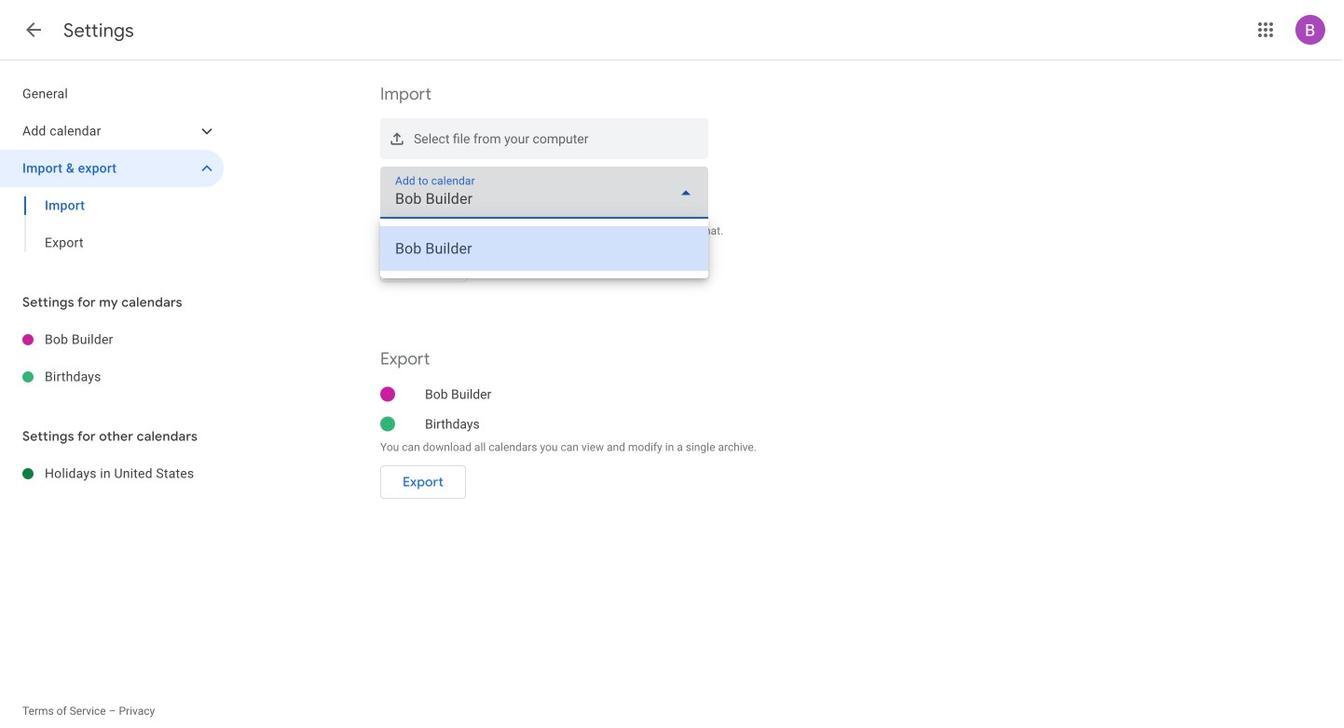 Task type: vqa. For each thing, say whether or not it's contained in the screenshot.
topmost tree
yes



Task type: locate. For each thing, give the bounding box(es) containing it.
bob builder option
[[380, 226, 708, 271]]

1 tree from the top
[[0, 75, 224, 262]]

import & export tree item
[[0, 150, 224, 187]]

go back image
[[22, 19, 45, 41]]

None field
[[380, 167, 708, 219]]

tree
[[0, 75, 224, 262], [0, 322, 224, 396]]

heading
[[63, 19, 134, 42]]

group
[[0, 187, 224, 262]]

0 vertical spatial tree
[[0, 75, 224, 262]]

1 vertical spatial tree
[[0, 322, 224, 396]]



Task type: describe. For each thing, give the bounding box(es) containing it.
birthdays tree item
[[0, 359, 224, 396]]

add to calendar list box
[[380, 219, 708, 279]]

bob builder tree item
[[0, 322, 224, 359]]

2 tree from the top
[[0, 322, 224, 396]]

holidays in united states tree item
[[0, 456, 224, 493]]



